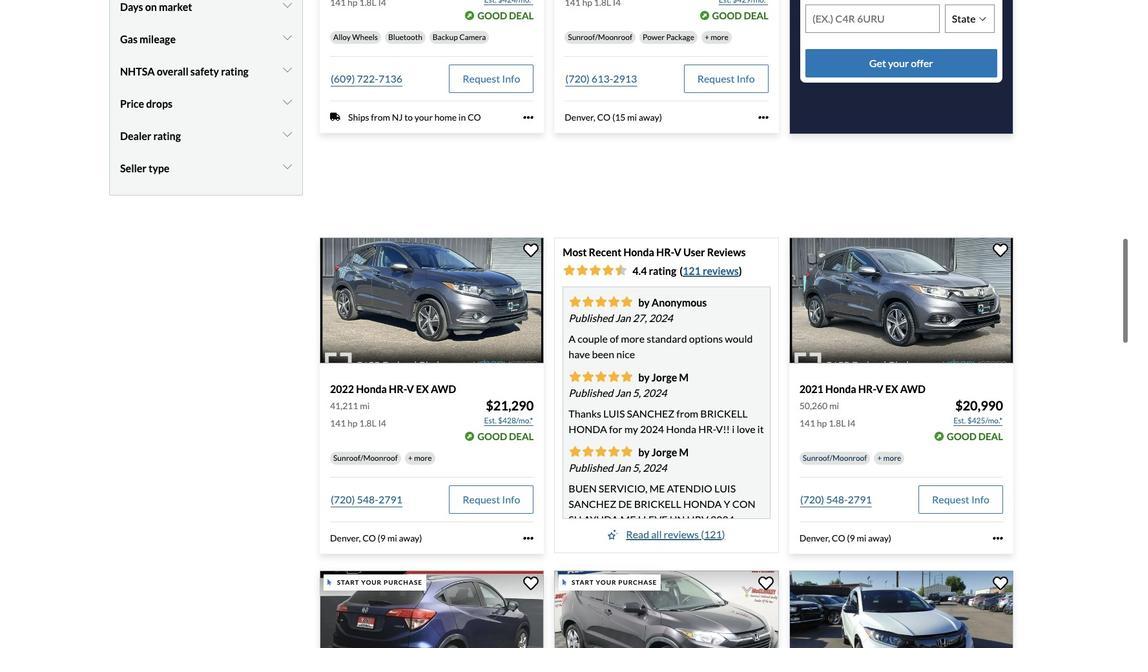 Task type: locate. For each thing, give the bounding box(es) containing it.
dealer
[[120, 129, 151, 141]]

141 down 41,211
[[330, 417, 346, 428]]

2 i4 from the left
[[848, 417, 856, 428]]

1 141 from the left
[[330, 417, 346, 428]]

1 5, from the top
[[633, 386, 641, 398]]

denver, for $21,290
[[330, 532, 361, 543]]

chevron down image inside nhtsa overall safety rating dropdown button
[[283, 64, 292, 74]]

by
[[639, 295, 650, 307], [639, 370, 650, 382], [639, 445, 650, 457]]

reviews
[[703, 264, 739, 276], [664, 527, 699, 539]]

2 jan from the top
[[616, 386, 631, 398]]

most recent honda hr-v user reviews
[[563, 245, 746, 257]]

(720) for $21,290
[[331, 493, 355, 505]]

de down 'ayuda'
[[607, 528, 621, 540]]

0 vertical spatial jan
[[616, 311, 631, 323]]

2791
[[379, 493, 403, 505], [848, 493, 872, 505]]

$20,990
[[956, 397, 1004, 412]]

v
[[674, 245, 682, 257], [407, 382, 414, 394], [876, 382, 884, 394]]

2 141 from the left
[[800, 417, 816, 428]]

1 horizontal spatial (720) 548-2791
[[801, 493, 872, 505]]

2 vertical spatial published
[[569, 461, 614, 473]]

1 horizontal spatial from
[[677, 406, 699, 419]]

0 vertical spatial (
[[680, 264, 683, 276]]

m for atendio
[[679, 445, 689, 457]]

1 m from the top
[[679, 370, 689, 382]]

alloy wheels
[[333, 31, 378, 41]]

1 548- from the left
[[357, 493, 379, 505]]

nice
[[617, 347, 635, 359]]

2 mouse pointer image from the left
[[563, 579, 567, 585]]

1 horizontal spatial hp
[[817, 417, 827, 428]]

from inside thanks luis sanchez from brickell honda for my 2024 honda hr-v!! i love it
[[677, 406, 699, 419]]

0 horizontal spatial honda
[[569, 422, 607, 434]]

power
[[643, 31, 665, 41]]

0 horizontal spatial sanchez
[[569, 497, 617, 509]]

1 vertical spatial jorge
[[652, 445, 677, 457]]

1 horizontal spatial rating
[[221, 64, 249, 77]]

+ for $20,990
[[878, 452, 882, 462]]

hp down 50,260
[[817, 417, 827, 428]]

sunroof/moonroof down 50,260 mi 141 hp 1.8l i4
[[803, 452, 868, 462]]

1 horizontal spatial (720) 548-2791 button
[[800, 485, 873, 513]]

0 vertical spatial jorge
[[652, 370, 677, 382]]

4.4 rating ( 121 reviews )
[[633, 264, 742, 276]]

ellipsis h image
[[524, 111, 534, 121]]

more inside a couple of more standard options would have been nice
[[621, 331, 645, 344]]

0 vertical spatial 5,
[[633, 386, 641, 398]]

brickell inside thanks luis sanchez from brickell honda for my 2024 honda hr-v!! i love it
[[701, 406, 748, 419]]

+
[[705, 31, 710, 41], [408, 452, 413, 462], [878, 452, 882, 462]]

denver,
[[565, 110, 596, 121], [330, 532, 361, 543], [800, 532, 831, 543]]

2 by from the top
[[639, 370, 650, 382]]

1 by jorge m published jan 5, 2024 from the top
[[569, 370, 689, 398]]

start your purchase link
[[320, 570, 547, 649], [555, 570, 782, 649]]

co for ellipsis h image associated with $20,990
[[832, 532, 846, 543]]

1 horizontal spatial start
[[572, 578, 594, 585]]

1 est. from the left
[[484, 415, 497, 425]]

2 (720) 548-2791 from the left
[[801, 493, 872, 505]]

i4 inside 41,211 mi 141 hp 1.8l i4
[[378, 417, 386, 428]]

1 vertical spatial brickell
[[634, 497, 682, 509]]

sanchez up my
[[627, 406, 675, 419]]

luis up for
[[604, 406, 625, 419]]

mouse pointer image for deep ocean pearl 2016 honda hr-v ex-l awd with navigation suv / crossover all-wheel drive continuously variable transmission image
[[328, 579, 332, 585]]

v for $21,290
[[407, 382, 414, 394]]

1 vertical spatial honda
[[684, 497, 722, 509]]

1 (720) 548-2791 from the left
[[331, 493, 403, 505]]

brickell up v!!
[[701, 406, 748, 419]]

by anonymous published jan 27, 2024
[[569, 295, 707, 323]]

5, for luis
[[633, 386, 641, 398]]

0 horizontal spatial (9
[[378, 532, 386, 543]]

request
[[463, 71, 500, 83], [698, 71, 735, 83], [463, 493, 500, 505], [933, 493, 970, 505]]

sanchez inside thanks luis sanchez from brickell honda for my 2024 honda hr-v!! i love it
[[627, 406, 675, 419]]

1 purchase from the left
[[384, 578, 423, 585]]

start your purchase
[[337, 578, 423, 585], [572, 578, 657, 585]]

awd for $20,990
[[901, 382, 926, 394]]

request info button
[[449, 63, 534, 92], [684, 63, 769, 92], [449, 485, 534, 513], [919, 485, 1004, 513]]

2 horizontal spatial (720)
[[801, 493, 825, 505]]

1 vertical spatial sanchez
[[569, 497, 617, 509]]

jan
[[616, 311, 631, 323], [616, 386, 631, 398], [616, 461, 631, 473]]

3 chevron down image from the top
[[283, 96, 292, 106]]

by down a couple of more standard options would have been nice
[[639, 370, 650, 382]]

mouse pointer image
[[328, 579, 332, 585], [563, 579, 567, 585]]

nj
[[392, 110, 403, 121]]

rating for 4.4 rating ( 121 reviews )
[[649, 264, 677, 276]]

couple
[[578, 331, 608, 344]]

0 horizontal spatial (720) 548-2791
[[331, 493, 403, 505]]

121
[[683, 264, 701, 276], [704, 527, 722, 539]]

141 for $21,290
[[330, 417, 346, 428]]

hp inside 50,260 mi 141 hp 1.8l i4
[[817, 417, 827, 428]]

mi for ellipsis h image related to $21,290
[[388, 532, 397, 543]]

5, for servicio,
[[633, 461, 641, 473]]

(609) 722-7136 button
[[330, 63, 403, 92]]

honda up "hrv"
[[684, 497, 722, 509]]

0 horizontal spatial awd
[[431, 382, 456, 394]]

1 vertical spatial (
[[701, 527, 704, 539]]

2 5, from the top
[[633, 461, 641, 473]]

rating right safety
[[221, 64, 249, 77]]

good
[[478, 8, 507, 20], [713, 8, 742, 20], [478, 430, 507, 441], [947, 430, 977, 441]]

1 vertical spatial from
[[677, 406, 699, 419]]

0 horizontal spatial mouse pointer image
[[328, 579, 332, 585]]

published up thanks
[[569, 386, 614, 398]]

5,
[[633, 386, 641, 398], [633, 461, 641, 473]]

0 vertical spatial brickell
[[701, 406, 748, 419]]

0 vertical spatial published
[[569, 311, 614, 323]]

m down thanks luis sanchez from brickell honda for my 2024 honda hr-v!! i love it
[[679, 445, 689, 457]]

jan up servicio,
[[616, 461, 631, 473]]

0 vertical spatial 121
[[683, 264, 701, 276]]

would
[[725, 331, 753, 344]]

2024 up servicio,
[[643, 461, 667, 473]]

luis
[[604, 406, 625, 419], [715, 481, 736, 494]]

sunroof/moonroof up (720) 613-2913
[[568, 31, 633, 41]]

1 mouse pointer image from the left
[[328, 579, 332, 585]]

by jorge m published jan 5, 2024 for servicio,
[[569, 445, 689, 473]]

reviews down "reviews"
[[703, 264, 739, 276]]

2024 up thanks luis sanchez from brickell honda for my 2024 honda hr-v!! i love it
[[643, 386, 667, 398]]

honda inside thanks luis sanchez from brickell honda for my 2024 honda hr-v!! i love it
[[666, 422, 697, 434]]

) down "reviews"
[[739, 264, 742, 276]]

2 horizontal spatial v
[[876, 382, 884, 394]]

0 horizontal spatial ex
[[416, 382, 429, 394]]

chevron down image inside gas mileage "dropdown button"
[[283, 31, 292, 42]]

2 horizontal spatial ellipsis h image
[[993, 533, 1004, 543]]

1 horizontal spatial 1.8l
[[829, 417, 846, 428]]

1 jorge from the top
[[652, 370, 677, 382]]

honda left v!!
[[666, 422, 697, 434]]

(15
[[613, 110, 626, 121]]

1 vertical spatial rating
[[153, 129, 181, 141]]

by inside by anonymous published jan 27, 2024
[[639, 295, 650, 307]]

0 horizontal spatial ellipsis h image
[[524, 533, 534, 543]]

2 (9 from the left
[[847, 532, 855, 543]]

chevron down image inside dealer rating dropdown button
[[283, 128, 292, 139]]

4 chevron down image from the top
[[283, 128, 292, 139]]

1 jan from the top
[[616, 311, 631, 323]]

thanks luis sanchez from brickell honda for my 2024 honda hr-v!! i love it
[[569, 406, 764, 434]]

i4 down 2021 honda hr-v ex awd
[[848, 417, 856, 428]]

by down thanks luis sanchez from brickell honda for my 2024 honda hr-v!! i love it
[[639, 445, 650, 457]]

1 hp from the left
[[348, 417, 358, 428]]

by jorge m published jan 5, 2024 down nice
[[569, 370, 689, 398]]

rating down the most recent honda hr-v user reviews
[[649, 264, 677, 276]]

truck image
[[330, 111, 341, 121]]

gas
[[120, 32, 138, 44]]

121 down user
[[683, 264, 701, 276]]

7136
[[379, 71, 403, 83]]

denver, co (9 mi away) for $20,990
[[800, 532, 892, 543]]

denver, co (15 mi away)
[[565, 110, 662, 121]]

( down "hrv"
[[701, 527, 704, 539]]

published
[[569, 311, 614, 323], [569, 386, 614, 398], [569, 461, 614, 473]]

(EX.) C4R 6URU field
[[806, 4, 940, 31]]

1 2791 from the left
[[379, 493, 403, 505]]

est. down $21,290
[[484, 415, 497, 425]]

denver, co (9 mi away)
[[330, 532, 422, 543], [800, 532, 892, 543]]

gray 2022 honda hr-v ex awd suv / crossover all-wheel drive continuously variable transmission image
[[320, 236, 544, 363]]

1 (720) 548-2791 button from the left
[[330, 485, 403, 513]]

0 vertical spatial m
[[679, 370, 689, 382]]

hr- right 2022
[[389, 382, 407, 394]]

start
[[337, 578, 360, 585], [572, 578, 594, 585]]

ex for $21,290
[[416, 382, 429, 394]]

1 horizontal spatial (720)
[[566, 71, 590, 83]]

1 start from the left
[[337, 578, 360, 585]]

1 vertical spatial by
[[639, 370, 650, 382]]

published up couple
[[569, 311, 614, 323]]

dealer rating
[[120, 129, 181, 141]]

1 vertical spatial me
[[621, 512, 636, 525]]

3 jan from the top
[[616, 461, 631, 473]]

0 horizontal spatial 141
[[330, 417, 346, 428]]

2024 down y
[[711, 512, 735, 525]]

2 horizontal spatial rating
[[649, 264, 677, 276]]

1 horizontal spatial away)
[[639, 110, 662, 121]]

1.8l down 2021 honda hr-v ex awd
[[829, 417, 846, 428]]

anonymous
[[652, 295, 707, 307]]

start for modern steel metallic 2018 honda hr-v lx awd suv / crossover all-wheel drive continuously variable transmission image in the bottom of the page
[[572, 578, 594, 585]]

0 horizontal spatial purchase
[[384, 578, 423, 585]]

rating right dealer
[[153, 129, 181, 141]]

0 horizontal spatial rating
[[153, 129, 181, 141]]

141 down 50,260
[[800, 417, 816, 428]]

de down servicio,
[[619, 497, 632, 509]]

stars image
[[608, 529, 619, 539]]

luis inside buen servicio, me atendio luis sanchez de brickell honda y con su ayuda me lleve un hrv 2024 nuevo de paquete
[[715, 481, 736, 494]]

1 published from the top
[[569, 311, 614, 323]]

0 vertical spatial sanchez
[[627, 406, 675, 419]]

27,
[[633, 311, 647, 323]]

2 hp from the left
[[817, 417, 827, 428]]

0 horizontal spatial +
[[408, 452, 413, 462]]

reviews
[[707, 245, 746, 257]]

i4 for $20,990
[[848, 417, 856, 428]]

1.8l inside 41,211 mi 141 hp 1.8l i4
[[360, 417, 377, 428]]

3 published from the top
[[569, 461, 614, 473]]

i4 inside 50,260 mi 141 hp 1.8l i4
[[848, 417, 856, 428]]

published for buen
[[569, 461, 614, 473]]

2 horizontal spatial sunroof/moonroof
[[803, 452, 868, 462]]

overall
[[157, 64, 189, 77]]

1 vertical spatial published
[[569, 386, 614, 398]]

sunroof/moonroof
[[568, 31, 633, 41], [333, 452, 398, 462], [803, 452, 868, 462]]

0 vertical spatial from
[[371, 110, 390, 121]]

hr- up 4.4 rating ( 121 reviews )
[[657, 245, 674, 257]]

deal
[[509, 8, 534, 20], [744, 8, 769, 20], [509, 430, 534, 441], [979, 430, 1004, 441]]

est. inside $21,290 est. $428/mo.*
[[484, 415, 497, 425]]

0 horizontal spatial 1.8l
[[360, 417, 377, 428]]

2 vertical spatial rating
[[649, 264, 677, 276]]

1 1.8l from the left
[[360, 417, 377, 428]]

1 vertical spatial chevron down image
[[283, 161, 292, 171]]

(9 for $21,290
[[378, 532, 386, 543]]

(720) inside button
[[566, 71, 590, 83]]

(720) 548-2791 button for $21,290
[[330, 485, 403, 513]]

chevron down image inside price drops dropdown button
[[283, 96, 292, 106]]

purchase for modern steel metallic 2018 honda hr-v lx awd suv / crossover all-wheel drive continuously variable transmission image in the bottom of the page
[[619, 578, 657, 585]]

0 horizontal spatial i4
[[378, 417, 386, 428]]

1 horizontal spatial sanchez
[[627, 406, 675, 419]]

0 horizontal spatial away)
[[399, 532, 422, 543]]

me up the lleve at the bottom right of the page
[[650, 481, 665, 494]]

request info
[[463, 71, 520, 83], [698, 71, 755, 83], [463, 493, 520, 505], [933, 493, 990, 505]]

1 horizontal spatial awd
[[901, 382, 926, 394]]

backup
[[433, 31, 458, 41]]

0 vertical spatial honda
[[569, 422, 607, 434]]

ex
[[416, 382, 429, 394], [886, 382, 899, 394]]

1 chevron down image from the top
[[283, 0, 292, 9]]

by jorge m published jan 5, 2024 up servicio,
[[569, 445, 689, 473]]

0 horizontal spatial start
[[337, 578, 360, 585]]

(720) 548-2791 button for $20,990
[[800, 485, 873, 513]]

2024
[[649, 311, 673, 323], [643, 386, 667, 398], [640, 422, 664, 434], [643, 461, 667, 473], [711, 512, 735, 525]]

away)
[[639, 110, 662, 121], [399, 532, 422, 543], [869, 532, 892, 543]]

1 horizontal spatial ex
[[886, 382, 899, 394]]

co for the middle ellipsis h image
[[597, 110, 611, 121]]

1 by from the top
[[639, 295, 650, 307]]

(9
[[378, 532, 386, 543], [847, 532, 855, 543]]

i4 down 2022 honda hr-v ex awd
[[378, 417, 386, 428]]

package
[[667, 31, 695, 41]]

(609)
[[331, 71, 355, 83]]

0 horizontal spatial from
[[371, 110, 390, 121]]

rating
[[221, 64, 249, 77], [153, 129, 181, 141], [649, 264, 677, 276]]

luis inside thanks luis sanchez from brickell honda for my 2024 honda hr-v!! i love it
[[604, 406, 625, 419]]

est. inside $20,990 est. $425/mo.*
[[954, 415, 966, 425]]

hr- left i
[[699, 422, 716, 434]]

start your purchase for modern steel metallic 2018 honda hr-v lx awd suv / crossover all-wheel drive continuously variable transmission image in the bottom of the page
[[572, 578, 657, 585]]

0 horizontal spatial denver,
[[330, 532, 361, 543]]

1 (9 from the left
[[378, 532, 386, 543]]

chevron down image inside seller type dropdown button
[[283, 161, 292, 171]]

1 horizontal spatial 548-
[[827, 493, 848, 505]]

1 vertical spatial 5,
[[633, 461, 641, 473]]

un
[[670, 512, 685, 525]]

sanchez up 'ayuda'
[[569, 497, 617, 509]]

2 548- from the left
[[827, 493, 848, 505]]

most recent honda hr-v user reviews element
[[563, 286, 771, 542]]

con
[[733, 497, 756, 509]]

2 est. from the left
[[954, 415, 966, 425]]

0 horizontal spatial (720)
[[331, 493, 355, 505]]

141 for $20,990
[[800, 417, 816, 428]]

0 horizontal spatial est.
[[484, 415, 497, 425]]

co
[[468, 110, 481, 121], [597, 110, 611, 121], [363, 532, 376, 543], [832, 532, 846, 543]]

2 by jorge m published jan 5, 2024 from the top
[[569, 445, 689, 473]]

1 vertical spatial m
[[679, 445, 689, 457]]

1 horizontal spatial +
[[705, 31, 710, 41]]

) down y
[[722, 527, 726, 539]]

2 (720) 548-2791 button from the left
[[800, 485, 873, 513]]

honda down thanks
[[569, 422, 607, 434]]

0 vertical spatial luis
[[604, 406, 625, 419]]

1 horizontal spatial 121
[[704, 527, 722, 539]]

luis up y
[[715, 481, 736, 494]]

sanchez
[[627, 406, 675, 419], [569, 497, 617, 509]]

$21,290 est. $428/mo.*
[[484, 397, 534, 425]]

2021 honda hr-v ex awd
[[800, 382, 926, 394]]

548-
[[357, 493, 379, 505], [827, 493, 848, 505]]

1 vertical spatial luis
[[715, 481, 736, 494]]

1 awd from the left
[[431, 382, 456, 394]]

jan left 27,
[[616, 311, 631, 323]]

brickell up the lleve at the bottom right of the page
[[634, 497, 682, 509]]

2 purchase from the left
[[619, 578, 657, 585]]

( up anonymous
[[680, 264, 683, 276]]

2024 inside thanks luis sanchez from brickell honda for my 2024 honda hr-v!! i love it
[[640, 422, 664, 434]]

honda
[[569, 422, 607, 434], [684, 497, 722, 509]]

options
[[689, 331, 723, 344]]

141 inside 50,260 mi 141 hp 1.8l i4
[[800, 417, 816, 428]]

1 horizontal spatial est.
[[954, 415, 966, 425]]

from
[[371, 110, 390, 121], [677, 406, 699, 419]]

chevron down image
[[283, 0, 292, 9], [283, 64, 292, 74], [283, 96, 292, 106], [283, 128, 292, 139]]

1 horizontal spatial (9
[[847, 532, 855, 543]]

2 start from the left
[[572, 578, 594, 585]]

jorge down a couple of more standard options would have been nice
[[652, 370, 677, 382]]

hp
[[348, 417, 358, 428], [817, 417, 827, 428]]

chevron down image for type
[[283, 161, 292, 171]]

0 horizontal spatial 2791
[[379, 493, 403, 505]]

1.8l for $21,290
[[360, 417, 377, 428]]

1 horizontal spatial purchase
[[619, 578, 657, 585]]

1 horizontal spatial + more
[[705, 31, 729, 41]]

2 awd from the left
[[901, 382, 926, 394]]

1 horizontal spatial brickell
[[701, 406, 748, 419]]

brickell
[[701, 406, 748, 419], [634, 497, 682, 509]]

by up 27,
[[639, 295, 650, 307]]

1 ex from the left
[[416, 382, 429, 394]]

2024 inside buen servicio, me atendio luis sanchez de brickell honda y con su ayuda me lleve un hrv 2024 nuevo de paquete
[[711, 512, 735, 525]]

chevron down image for price drops
[[283, 96, 292, 106]]

2 1.8l from the left
[[829, 417, 846, 428]]

ellipsis h image
[[759, 111, 769, 121], [524, 533, 534, 543], [993, 533, 1004, 543]]

jan for servicio,
[[616, 461, 631, 473]]

2 published from the top
[[569, 386, 614, 398]]

5, up my
[[633, 386, 641, 398]]

1 horizontal spatial mouse pointer image
[[563, 579, 567, 585]]

jorge down thanks luis sanchez from brickell honda for my 2024 honda hr-v!! i love it
[[652, 445, 677, 457]]

121 down "hrv"
[[704, 527, 722, 539]]

published up buen
[[569, 461, 614, 473]]

1 chevron down image from the top
[[283, 31, 292, 42]]

0 horizontal spatial reviews
[[664, 527, 699, 539]]

0 vertical spatial by jorge m published jan 5, 2024
[[569, 370, 689, 398]]

5, up servicio,
[[633, 461, 641, 473]]

0 vertical spatial reviews
[[703, 264, 739, 276]]

chevron down image
[[283, 31, 292, 42], [283, 161, 292, 171]]

m down a couple of more standard options would have been nice
[[679, 370, 689, 382]]

(
[[680, 264, 683, 276], [701, 527, 704, 539]]

2791 for $20,990
[[848, 493, 872, 505]]

1 horizontal spatial ellipsis h image
[[759, 111, 769, 121]]

ellipsis h image for $21,290
[[524, 533, 534, 543]]

1 vertical spatial by jorge m published jan 5, 2024
[[569, 445, 689, 473]]

me up "read"
[[621, 512, 636, 525]]

1 horizontal spatial )
[[739, 264, 742, 276]]

gray 2021 honda hr-v ex awd suv / crossover all-wheel drive continuously variable transmission image
[[790, 236, 1014, 363]]

1 vertical spatial reviews
[[664, 527, 699, 539]]

2 2791 from the left
[[848, 493, 872, 505]]

1 horizontal spatial start your purchase
[[572, 578, 657, 585]]

honda inside buen servicio, me atendio luis sanchez de brickell honda y con su ayuda me lleve un hrv 2024 nuevo de paquete
[[684, 497, 722, 509]]

0 horizontal spatial me
[[621, 512, 636, 525]]

2 chevron down image from the top
[[283, 64, 292, 74]]

m for from
[[679, 370, 689, 382]]

honda up 41,211 mi 141 hp 1.8l i4
[[356, 382, 387, 394]]

2 chevron down image from the top
[[283, 161, 292, 171]]

2 horizontal spatial +
[[878, 452, 882, 462]]

2 m from the top
[[679, 445, 689, 457]]

it
[[758, 422, 764, 434]]

(720) 548-2791
[[331, 493, 403, 505], [801, 493, 872, 505]]

0 horizontal spatial hp
[[348, 417, 358, 428]]

2 denver, co (9 mi away) from the left
[[800, 532, 892, 543]]

2 jorge from the top
[[652, 445, 677, 457]]

mi for the middle ellipsis h image
[[628, 110, 637, 121]]

sunroof/moonroof down 41,211 mi 141 hp 1.8l i4
[[333, 452, 398, 462]]

1 denver, co (9 mi away) from the left
[[330, 532, 422, 543]]

) for reviews
[[739, 264, 742, 276]]

hp inside 41,211 mi 141 hp 1.8l i4
[[348, 417, 358, 428]]

chevron down image for nhtsa overall safety rating
[[283, 64, 292, 74]]

0 horizontal spatial luis
[[604, 406, 625, 419]]

honda
[[624, 245, 655, 257], [356, 382, 387, 394], [826, 382, 857, 394], [666, 422, 697, 434]]

1 vertical spatial )
[[722, 527, 726, 539]]

0 vertical spatial rating
[[221, 64, 249, 77]]

published inside by anonymous published jan 27, 2024
[[569, 311, 614, 323]]

jan up for
[[616, 386, 631, 398]]

est. down $20,990
[[954, 415, 966, 425]]

2024 right my
[[640, 422, 664, 434]]

3 by from the top
[[639, 445, 650, 457]]

de
[[619, 497, 632, 509], [607, 528, 621, 540]]

reviews down un at the right bottom of page
[[664, 527, 699, 539]]

)
[[739, 264, 742, 276], [722, 527, 726, 539]]

2 horizontal spatial denver,
[[800, 532, 831, 543]]

(720) 548-2791 for $20,990
[[801, 493, 872, 505]]

1.8l for $20,990
[[829, 417, 846, 428]]

price
[[120, 97, 144, 109]]

1 i4 from the left
[[378, 417, 386, 428]]

2024 right 27,
[[649, 311, 673, 323]]

2 vertical spatial jan
[[616, 461, 631, 473]]

1.8l down 2022 honda hr-v ex awd
[[360, 417, 377, 428]]

1 horizontal spatial start your purchase link
[[555, 570, 782, 649]]

1 start your purchase from the left
[[337, 578, 423, 585]]

1.8l inside 50,260 mi 141 hp 1.8l i4
[[829, 417, 846, 428]]

hp down 41,211
[[348, 417, 358, 428]]

141 inside 41,211 mi 141 hp 1.8l i4
[[330, 417, 346, 428]]

2 ex from the left
[[886, 382, 899, 394]]

$425/mo.*
[[968, 415, 1003, 425]]

2 start your purchase from the left
[[572, 578, 657, 585]]



Task type: vqa. For each thing, say whether or not it's contained in the screenshot.
first (720) 548-2791 from the left
yes



Task type: describe. For each thing, give the bounding box(es) containing it.
love
[[737, 422, 756, 434]]

1 horizontal spatial (
[[701, 527, 704, 539]]

most
[[563, 245, 587, 257]]

power package
[[643, 31, 695, 41]]

camera
[[460, 31, 486, 41]]

of
[[610, 331, 619, 344]]

ships from nj to your home in co
[[348, 110, 481, 121]]

purchase for deep ocean pearl 2016 honda hr-v ex-l awd with navigation suv / crossover all-wheel drive continuously variable transmission image
[[384, 578, 423, 585]]

to
[[405, 110, 413, 121]]

home
[[435, 110, 457, 121]]

get
[[870, 56, 887, 68]]

nuevo
[[569, 528, 605, 540]]

recent
[[589, 245, 622, 257]]

4.4
[[633, 264, 647, 276]]

price drops button
[[120, 87, 292, 119]]

a
[[569, 331, 576, 344]]

published for thanks
[[569, 386, 614, 398]]

sunroof/moonroof for $20,990
[[803, 452, 868, 462]]

seller
[[120, 161, 147, 173]]

) for 121
[[722, 527, 726, 539]]

2022
[[330, 382, 354, 394]]

548- for $21,290
[[357, 493, 379, 505]]

brickell inside buen servicio, me atendio luis sanchez de brickell honda y con su ayuda me lleve un hrv 2024 nuevo de paquete
[[634, 497, 682, 509]]

all
[[652, 527, 662, 539]]

your inside the get your offer button
[[889, 56, 909, 68]]

jan inside by anonymous published jan 27, 2024
[[616, 311, 631, 323]]

121 reviews link
[[683, 264, 739, 276]]

by for of
[[639, 295, 650, 307]]

read
[[626, 527, 650, 539]]

1 start your purchase link from the left
[[320, 570, 547, 649]]

1 horizontal spatial denver,
[[565, 110, 596, 121]]

ex for $20,990
[[886, 382, 899, 394]]

seller type
[[120, 161, 170, 173]]

+ more for $20,990
[[878, 452, 902, 462]]

41,211
[[330, 399, 358, 410]]

modern steel metallic 2018 honda hr-v lx awd suv / crossover all-wheel drive continuously variable transmission image
[[555, 570, 779, 649]]

$20,990 est. $425/mo.*
[[954, 397, 1004, 425]]

been
[[592, 347, 615, 359]]

hrv
[[687, 512, 709, 525]]

honda up 4.4
[[624, 245, 655, 257]]

+ for $21,290
[[408, 452, 413, 462]]

0 vertical spatial de
[[619, 497, 632, 509]]

est. $425/mo.* button
[[953, 414, 1004, 427]]

jorge for me
[[652, 445, 677, 457]]

drops
[[146, 97, 173, 109]]

offer
[[911, 56, 934, 68]]

1 horizontal spatial v
[[674, 245, 682, 257]]

2021
[[800, 382, 824, 394]]

mi inside 41,211 mi 141 hp 1.8l i4
[[360, 399, 370, 410]]

1 horizontal spatial reviews
[[703, 264, 739, 276]]

0 horizontal spatial (
[[680, 264, 683, 276]]

est. for $20,990
[[954, 415, 966, 425]]

start for deep ocean pearl 2016 honda hr-v ex-l awd with navigation suv / crossover all-wheel drive continuously variable transmission image
[[337, 578, 360, 585]]

(720) 613-2913
[[566, 71, 637, 83]]

rating for dealer rating
[[153, 129, 181, 141]]

i
[[732, 422, 735, 434]]

sunroof/moonroof for $21,290
[[333, 452, 398, 462]]

servicio,
[[599, 481, 648, 494]]

by jorge m published jan 5, 2024 for luis
[[569, 370, 689, 398]]

buen
[[569, 481, 597, 494]]

have
[[569, 347, 590, 359]]

ayuda
[[584, 512, 619, 525]]

2913
[[613, 71, 637, 83]]

white 2022 honda hr-v sport awd suv / crossover all-wheel drive automatic image
[[790, 570, 1014, 649]]

hp for $21,290
[[348, 417, 358, 428]]

nhtsa overall safety rating button
[[120, 55, 292, 87]]

safety
[[191, 64, 219, 77]]

i4 for $21,290
[[378, 417, 386, 428]]

41,211 mi 141 hp 1.8l i4
[[330, 399, 386, 428]]

50,260 mi 141 hp 1.8l i4
[[800, 399, 856, 428]]

50,260
[[800, 399, 828, 410]]

buen servicio, me atendio luis sanchez de brickell honda y con su ayuda me lleve un hrv 2024 nuevo de paquete
[[569, 481, 756, 540]]

$21,290
[[486, 397, 534, 412]]

548- for $20,990
[[827, 493, 848, 505]]

price drops
[[120, 97, 173, 109]]

mileage
[[140, 32, 176, 44]]

get your offer button
[[806, 48, 998, 76]]

a couple of more standard options would have been nice
[[569, 331, 753, 359]]

chevron down image for mileage
[[283, 31, 292, 42]]

est. for $21,290
[[484, 415, 497, 425]]

away) for $21,290
[[399, 532, 422, 543]]

mouse pointer image for modern steel metallic 2018 honda hr-v lx awd suv / crossover all-wheel drive continuously variable transmission image in the bottom of the page
[[563, 579, 567, 585]]

(9 for $20,990
[[847, 532, 855, 543]]

honda up 50,260 mi 141 hp 1.8l i4
[[826, 382, 857, 394]]

start your purchase for deep ocean pearl 2016 honda hr-v ex-l awd with navigation suv / crossover all-wheel drive continuously variable transmission image
[[337, 578, 423, 585]]

2022 honda hr-v ex awd
[[330, 382, 456, 394]]

mi inside 50,260 mi 141 hp 1.8l i4
[[830, 399, 840, 410]]

nhtsa overall safety rating
[[120, 64, 249, 77]]

awd for $21,290
[[431, 382, 456, 394]]

(720) 548-2791 for $21,290
[[331, 493, 403, 505]]

2 start your purchase link from the left
[[555, 570, 782, 649]]

dealer rating button
[[120, 119, 292, 151]]

1 vertical spatial de
[[607, 528, 621, 540]]

user
[[684, 245, 706, 257]]

gas mileage
[[120, 32, 176, 44]]

hp for $20,990
[[817, 417, 827, 428]]

by for me
[[639, 445, 650, 457]]

advertisement element
[[437, 154, 907, 212]]

in
[[459, 110, 466, 121]]

chevron down image for dealer rating
[[283, 128, 292, 139]]

honda inside thanks luis sanchez from brickell honda for my 2024 honda hr-v!! i love it
[[569, 422, 607, 434]]

ellipsis h image for $20,990
[[993, 533, 1004, 543]]

$428/mo.*
[[498, 415, 533, 425]]

thanks
[[569, 406, 602, 419]]

2024 inside by anonymous published jan 27, 2024
[[649, 311, 673, 323]]

away) for $20,990
[[869, 532, 892, 543]]

lleve
[[638, 512, 668, 525]]

hr- right the 2021
[[859, 382, 876, 394]]

denver, co (9 mi away) for $21,290
[[330, 532, 422, 543]]

su
[[569, 512, 582, 525]]

for
[[609, 422, 623, 434]]

v for $20,990
[[876, 382, 884, 394]]

nhtsa
[[120, 64, 155, 77]]

read all  reviews ( 121 )
[[626, 527, 726, 539]]

atendio
[[667, 481, 713, 494]]

+ more for $21,290
[[408, 452, 432, 462]]

hr- inside thanks luis sanchez from brickell honda for my 2024 honda hr-v!! i love it
[[699, 422, 716, 434]]

sanchez inside buen servicio, me atendio luis sanchez de brickell honda y con su ayuda me lleve un hrv 2024 nuevo de paquete
[[569, 497, 617, 509]]

seller type button
[[120, 151, 292, 184]]

613-
[[592, 71, 613, 83]]

1 horizontal spatial sunroof/moonroof
[[568, 31, 633, 41]]

mi for ellipsis h image associated with $20,990
[[857, 532, 867, 543]]

by for sanchez
[[639, 370, 650, 382]]

ships
[[348, 110, 369, 121]]

y
[[724, 497, 731, 509]]

(720) for $20,990
[[801, 493, 825, 505]]

denver, for $20,990
[[800, 532, 831, 543]]

get your offer
[[870, 56, 934, 68]]

2791 for $21,290
[[379, 493, 403, 505]]

est. $428/mo.* button
[[484, 414, 534, 427]]

v!!
[[716, 422, 730, 434]]

deep ocean pearl 2016 honda hr-v ex-l awd with navigation suv / crossover all-wheel drive continuously variable transmission image
[[320, 570, 544, 649]]

wheels
[[352, 31, 378, 41]]

alloy
[[333, 31, 351, 41]]

my
[[625, 422, 638, 434]]

jorge for sanchez
[[652, 370, 677, 382]]

1 vertical spatial 121
[[704, 527, 722, 539]]

1 horizontal spatial me
[[650, 481, 665, 494]]

jan for luis
[[616, 386, 631, 398]]

type
[[149, 161, 170, 173]]

co for ellipsis h image related to $21,290
[[363, 532, 376, 543]]

(609) 722-7136
[[331, 71, 403, 83]]



